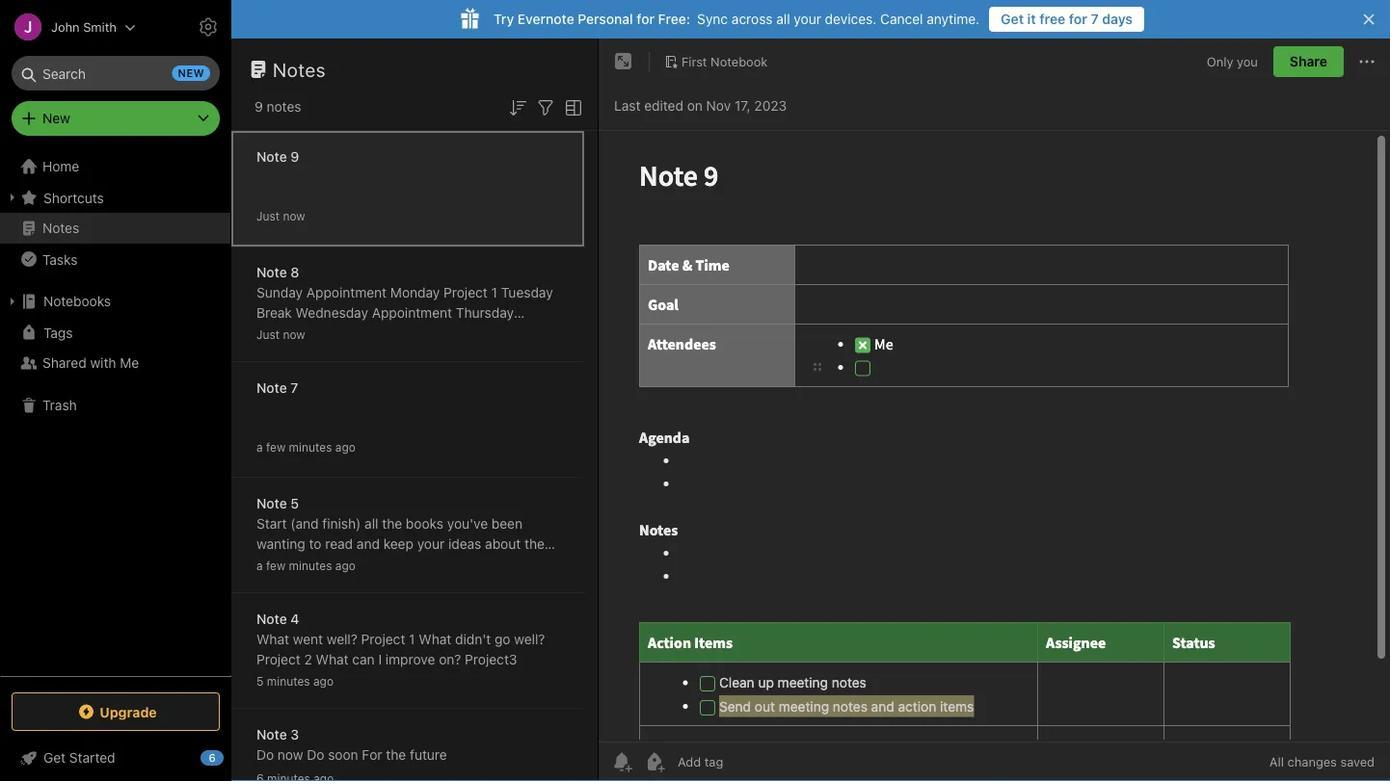 Task type: vqa. For each thing, say whether or not it's contained in the screenshot.
the Superscript icon at the right of the page
no



Task type: describe. For each thing, give the bounding box(es) containing it.
2 vertical spatial minutes
[[267, 675, 310, 689]]

Sort options field
[[506, 94, 529, 119]]

a left in
[[256, 560, 263, 573]]

note 3
[[256, 727, 299, 743]]

notebooks link
[[0, 286, 230, 317]]

free
[[1040, 11, 1066, 27]]

you
[[1237, 54, 1258, 69]]

shared
[[42, 355, 86, 371]]

first notebook button
[[658, 48, 775, 75]]

notebooks
[[43, 294, 111, 310]]

take
[[295, 577, 321, 593]]

2 a few minutes ago from the top
[[256, 560, 356, 573]]

2 just now from the top
[[256, 328, 305, 342]]

1 horizontal spatial your
[[794, 11, 821, 27]]

settings image
[[197, 15, 220, 39]]

me
[[120, 355, 139, 371]]

note for note 5
[[256, 496, 287, 512]]

upgrade button
[[12, 693, 220, 732]]

cancel
[[880, 11, 923, 27]]

devices.
[[825, 11, 877, 27]]

2 few from the top
[[266, 560, 286, 573]]

edited
[[644, 98, 684, 114]]

start (and finish) all the books you've been wanting to read and keep your ideas about them all in one place. tip: if you're reading a physical book, take pictu...
[[256, 516, 556, 593]]

tasks button
[[0, 244, 230, 275]]

book,
[[256, 577, 291, 593]]

1 just from the top
[[256, 210, 280, 223]]

first notebook
[[682, 54, 768, 69]]

upgrade
[[100, 705, 157, 720]]

physical
[[499, 557, 550, 573]]

2 do from the left
[[307, 748, 324, 764]]

last edited on nov 17, 2023
[[614, 98, 787, 114]]

only you
[[1207, 54, 1258, 69]]

1 vertical spatial 5
[[256, 675, 264, 689]]

note window element
[[599, 39, 1390, 782]]

note 9
[[256, 149, 299, 165]]

Account field
[[0, 8, 136, 46]]

0 vertical spatial 9
[[255, 99, 263, 115]]

them
[[525, 537, 556, 552]]

smith
[[83, 20, 117, 34]]

friday
[[316, 325, 354, 341]]

home link
[[0, 151, 231, 182]]

you're
[[395, 557, 434, 573]]

one
[[289, 557, 312, 573]]

note 8
[[256, 265, 299, 281]]

thursday
[[456, 305, 514, 321]]

0 vertical spatial appointment
[[306, 285, 387, 301]]

1 for tuesday
[[491, 285, 497, 301]]

days
[[1102, 11, 1133, 27]]

changes
[[1288, 755, 1337, 770]]

been
[[492, 516, 523, 532]]

try evernote personal for free: sync across all your devices. cancel anytime.
[[494, 11, 980, 27]]

2 well? from the left
[[514, 632, 545, 648]]

(and
[[291, 516, 319, 532]]

note for note 3
[[256, 727, 287, 743]]

didn't
[[455, 632, 491, 648]]

wednesday
[[296, 305, 368, 321]]

1 for what
[[409, 632, 415, 648]]

9 notes
[[255, 99, 301, 115]]

Add tag field
[[676, 754, 821, 771]]

0 vertical spatial minutes
[[289, 441, 332, 455]]

notes inside notes link
[[42, 220, 79, 236]]

5 minutes ago
[[256, 675, 334, 689]]

get for get started
[[43, 751, 66, 767]]

trash link
[[0, 390, 230, 421]]

across
[[732, 11, 773, 27]]

notebook
[[711, 54, 768, 69]]

1 vertical spatial minutes
[[289, 560, 332, 573]]

7 inside button
[[1091, 11, 1099, 27]]

to
[[309, 537, 322, 552]]

for
[[362, 748, 382, 764]]

add tag image
[[643, 751, 666, 774]]

expand notebooks image
[[5, 294, 20, 310]]

1 a few minutes ago from the top
[[256, 441, 356, 455]]

in
[[274, 557, 285, 573]]

share
[[1290, 54, 1328, 69]]

tags
[[43, 325, 73, 341]]

1 vertical spatial appointment
[[372, 305, 452, 321]]

ideas
[[448, 537, 481, 552]]

i
[[378, 652, 382, 668]]

get started
[[43, 751, 115, 767]]

0 horizontal spatial what
[[256, 632, 289, 648]]

note 4
[[256, 612, 299, 628]]

for for free:
[[637, 11, 655, 27]]

note 5
[[256, 496, 299, 512]]

new
[[178, 67, 204, 80]]

pictu...
[[325, 577, 368, 593]]

only
[[1207, 54, 1234, 69]]

wanting
[[256, 537, 305, 552]]

1 do from the left
[[256, 748, 274, 764]]

note for note 9
[[256, 149, 287, 165]]

1 vertical spatial ago
[[335, 560, 356, 573]]

john
[[51, 20, 80, 34]]

went
[[293, 632, 323, 648]]

2023
[[754, 98, 787, 114]]

Note Editor text field
[[599, 131, 1390, 742]]

17,
[[735, 98, 751, 114]]

1 vertical spatial 7
[[291, 380, 298, 396]]

the inside "start (and finish) all the books you've been wanting to read and keep your ideas about them all in one place. tip: if you're reading a physical book, take pictu..."
[[382, 516, 402, 532]]

tasks
[[42, 251, 78, 267]]

1 vertical spatial now
[[283, 328, 305, 342]]

it
[[1027, 11, 1036, 27]]

read
[[325, 537, 353, 552]]

Add filters field
[[534, 94, 557, 119]]

6
[[209, 753, 216, 765]]

and
[[357, 537, 380, 552]]

0 vertical spatial ago
[[335, 441, 356, 455]]

john smith
[[51, 20, 117, 34]]

start
[[256, 516, 287, 532]]

soon
[[328, 748, 358, 764]]

try
[[494, 11, 514, 27]]

saturday
[[358, 325, 413, 341]]



Task type: locate. For each thing, give the bounding box(es) containing it.
a few minutes ago
[[256, 441, 356, 455], [256, 560, 356, 573]]

2 inside sunday appointment monday project 1 tuesday break wednesday appointment thursday project 2 friday saturday
[[304, 325, 312, 341]]

1 up thursday
[[491, 285, 497, 301]]

for for 7
[[1069, 11, 1088, 27]]

0 horizontal spatial 9
[[255, 99, 263, 115]]

2 just from the top
[[256, 328, 280, 342]]

now for 3
[[278, 748, 303, 764]]

more actions image
[[1356, 50, 1379, 73]]

tags button
[[0, 317, 230, 348]]

notes up notes
[[273, 58, 326, 81]]

2 2 from the top
[[304, 652, 312, 668]]

1 horizontal spatial notes
[[273, 58, 326, 81]]

7 left days
[[1091, 11, 1099, 27]]

a down about at the left
[[488, 557, 496, 573]]

2 note from the top
[[256, 265, 287, 281]]

1 vertical spatial just now
[[256, 328, 305, 342]]

0 horizontal spatial get
[[43, 751, 66, 767]]

note left 4 at bottom left
[[256, 612, 287, 628]]

new search field
[[25, 56, 210, 91]]

place.
[[315, 557, 353, 573]]

notes up tasks
[[42, 220, 79, 236]]

you've
[[447, 516, 488, 532]]

1 horizontal spatial 9
[[291, 149, 299, 165]]

0 vertical spatial your
[[794, 11, 821, 27]]

3
[[291, 727, 299, 743]]

ago down went
[[313, 675, 334, 689]]

1
[[491, 285, 497, 301], [409, 632, 415, 648]]

0 horizontal spatial notes
[[42, 220, 79, 236]]

0 horizontal spatial well?
[[327, 632, 358, 648]]

0 vertical spatial notes
[[273, 58, 326, 81]]

1 vertical spatial all
[[365, 516, 378, 532]]

sunday
[[256, 285, 303, 301]]

future
[[410, 748, 447, 764]]

1 vertical spatial get
[[43, 751, 66, 767]]

started
[[69, 751, 115, 767]]

for left free:
[[637, 11, 655, 27]]

break
[[256, 305, 292, 321]]

sunday appointment monday project 1 tuesday break wednesday appointment thursday project 2 friday saturday
[[256, 285, 553, 341]]

your down books
[[417, 537, 445, 552]]

More actions field
[[1356, 46, 1379, 77]]

a inside "start (and finish) all the books you've been wanting to read and keep your ideas about them all in one place. tip: if you're reading a physical book, take pictu..."
[[488, 557, 496, 573]]

add a reminder image
[[610, 751, 633, 774]]

5 up note 3
[[256, 675, 264, 689]]

minutes
[[289, 441, 332, 455], [289, 560, 332, 573], [267, 675, 310, 689]]

books
[[406, 516, 444, 532]]

now down 3
[[278, 748, 303, 764]]

tree
[[0, 151, 231, 676]]

do left soon on the bottom left of the page
[[307, 748, 324, 764]]

1 inside sunday appointment monday project 1 tuesday break wednesday appointment thursday project 2 friday saturday
[[491, 285, 497, 301]]

get left it
[[1001, 11, 1024, 27]]

now for 9
[[283, 210, 305, 223]]

5 note from the top
[[256, 612, 287, 628]]

0 vertical spatial 2
[[304, 325, 312, 341]]

2 vertical spatial now
[[278, 748, 303, 764]]

all right across
[[776, 11, 790, 27]]

1 horizontal spatial all
[[365, 516, 378, 532]]

1 vertical spatial few
[[266, 560, 286, 573]]

note down 9 notes
[[256, 149, 287, 165]]

note for note 7
[[256, 380, 287, 396]]

now down break on the top
[[283, 328, 305, 342]]

just
[[256, 210, 280, 223], [256, 328, 280, 342]]

9 down notes
[[291, 149, 299, 165]]

monday
[[390, 285, 440, 301]]

7
[[1091, 11, 1099, 27], [291, 380, 298, 396]]

2 horizontal spatial what
[[419, 632, 452, 648]]

3 note from the top
[[256, 380, 287, 396]]

Search text field
[[25, 56, 206, 91]]

1 horizontal spatial 1
[[491, 285, 497, 301]]

2 inside what went well? project 1 what didn't go well? project 2 what can i improve on? project3
[[304, 652, 312, 668]]

project up the 'i'
[[361, 632, 405, 648]]

all left in
[[256, 557, 270, 573]]

note left 3
[[256, 727, 287, 743]]

what went well? project 1 what didn't go well? project 2 what can i improve on? project3
[[256, 632, 545, 668]]

reading
[[438, 557, 485, 573]]

project down break on the top
[[256, 325, 301, 341]]

all
[[776, 11, 790, 27], [365, 516, 378, 532], [256, 557, 270, 573]]

0 vertical spatial just now
[[256, 210, 305, 223]]

share button
[[1274, 46, 1344, 77]]

get inside help and learning task checklist field
[[43, 751, 66, 767]]

2
[[304, 325, 312, 341], [304, 652, 312, 668]]

1 note from the top
[[256, 149, 287, 165]]

trash
[[42, 398, 77, 414]]

the up keep
[[382, 516, 402, 532]]

2 horizontal spatial all
[[776, 11, 790, 27]]

0 horizontal spatial do
[[256, 748, 274, 764]]

4
[[291, 612, 299, 628]]

just now down break on the top
[[256, 328, 305, 342]]

2 vertical spatial all
[[256, 557, 270, 573]]

note up sunday
[[256, 265, 287, 281]]

go
[[495, 632, 511, 648]]

well? right go at the left bottom of page
[[514, 632, 545, 648]]

1 horizontal spatial get
[[1001, 11, 1024, 27]]

free:
[[658, 11, 691, 27]]

project up thursday
[[444, 285, 488, 301]]

project3
[[465, 652, 517, 668]]

get left started
[[43, 751, 66, 767]]

get it free for 7 days
[[1001, 11, 1133, 27]]

0 vertical spatial get
[[1001, 11, 1024, 27]]

what
[[256, 632, 289, 648], [419, 632, 452, 648], [316, 652, 349, 668]]

project up 5 minutes ago
[[256, 652, 301, 668]]

appointment
[[306, 285, 387, 301], [372, 305, 452, 321]]

1 horizontal spatial for
[[1069, 11, 1088, 27]]

1 vertical spatial the
[[386, 748, 406, 764]]

0 horizontal spatial 1
[[409, 632, 415, 648]]

do
[[256, 748, 274, 764], [307, 748, 324, 764]]

all
[[1270, 755, 1284, 770]]

1 vertical spatial just
[[256, 328, 280, 342]]

about
[[485, 537, 521, 552]]

5 up (and
[[291, 496, 299, 512]]

0 horizontal spatial 7
[[291, 380, 298, 396]]

1 horizontal spatial what
[[316, 652, 349, 668]]

note down break on the top
[[256, 380, 287, 396]]

2 down went
[[304, 652, 312, 668]]

1 for from the left
[[637, 11, 655, 27]]

personal
[[578, 11, 633, 27]]

0 vertical spatial few
[[266, 441, 286, 455]]

just up note 8
[[256, 210, 280, 223]]

if
[[384, 557, 392, 573]]

click to collapse image
[[224, 746, 239, 769]]

4 note from the top
[[256, 496, 287, 512]]

1 2 from the top
[[304, 325, 312, 341]]

1 horizontal spatial 7
[[1091, 11, 1099, 27]]

1 well? from the left
[[327, 632, 358, 648]]

appointment down the monday
[[372, 305, 452, 321]]

the right the for
[[386, 748, 406, 764]]

ago up finish) on the left of page
[[335, 441, 356, 455]]

few up book,
[[266, 560, 286, 573]]

1 few from the top
[[266, 441, 286, 455]]

9 left notes
[[255, 99, 263, 115]]

7 down break on the top
[[291, 380, 298, 396]]

a few minutes ago up the take
[[256, 560, 356, 573]]

ago up pictu...
[[335, 560, 356, 573]]

2 left friday
[[304, 325, 312, 341]]

0 vertical spatial the
[[382, 516, 402, 532]]

improve
[[386, 652, 435, 668]]

2 for from the left
[[1069, 11, 1088, 27]]

just now up note 8
[[256, 210, 305, 223]]

0 horizontal spatial for
[[637, 11, 655, 27]]

0 vertical spatial 1
[[491, 285, 497, 301]]

saved
[[1341, 755, 1375, 770]]

what left can
[[316, 652, 349, 668]]

ago
[[335, 441, 356, 455], [335, 560, 356, 573], [313, 675, 334, 689]]

for inside button
[[1069, 11, 1088, 27]]

all up and
[[365, 516, 378, 532]]

few up note 5
[[266, 441, 286, 455]]

first
[[682, 54, 707, 69]]

note for note 4
[[256, 612, 287, 628]]

on
[[687, 98, 703, 114]]

shortcuts
[[43, 190, 104, 206]]

your inside "start (and finish) all the books you've been wanting to read and keep your ideas about them all in one place. tip: if you're reading a physical book, take pictu..."
[[417, 537, 445, 552]]

1 vertical spatial your
[[417, 537, 445, 552]]

appointment up wednesday
[[306, 285, 387, 301]]

0 vertical spatial just
[[256, 210, 280, 223]]

1 vertical spatial 1
[[409, 632, 415, 648]]

can
[[352, 652, 375, 668]]

1 vertical spatial notes
[[42, 220, 79, 236]]

0 vertical spatial 5
[[291, 496, 299, 512]]

9
[[255, 99, 263, 115], [291, 149, 299, 165]]

1 vertical spatial 2
[[304, 652, 312, 668]]

new button
[[12, 101, 220, 136]]

a
[[256, 441, 263, 455], [488, 557, 496, 573], [256, 560, 263, 573]]

8
[[291, 265, 299, 281]]

note for note 8
[[256, 265, 287, 281]]

get
[[1001, 11, 1024, 27], [43, 751, 66, 767]]

expand note image
[[612, 50, 635, 73]]

get inside button
[[1001, 11, 1024, 27]]

0 vertical spatial a few minutes ago
[[256, 441, 356, 455]]

0 vertical spatial 7
[[1091, 11, 1099, 27]]

1 horizontal spatial do
[[307, 748, 324, 764]]

minutes down went
[[267, 675, 310, 689]]

a few minutes ago up note 5
[[256, 441, 356, 455]]

all changes saved
[[1270, 755, 1375, 770]]

0 vertical spatial all
[[776, 11, 790, 27]]

on?
[[439, 652, 461, 668]]

0 horizontal spatial 5
[[256, 675, 264, 689]]

0 vertical spatial now
[[283, 210, 305, 223]]

sync
[[697, 11, 728, 27]]

get for get it free for 7 days
[[1001, 11, 1024, 27]]

note up 'start'
[[256, 496, 287, 512]]

your left devices.
[[794, 11, 821, 27]]

well? up can
[[327, 632, 358, 648]]

tree containing home
[[0, 151, 231, 676]]

1 vertical spatial a few minutes ago
[[256, 560, 356, 573]]

shared with me link
[[0, 348, 230, 379]]

tuesday
[[501, 285, 553, 301]]

add filters image
[[534, 96, 557, 119]]

5
[[291, 496, 299, 512], [256, 675, 264, 689]]

1 horizontal spatial well?
[[514, 632, 545, 648]]

View options field
[[557, 94, 585, 119]]

Help and Learning task checklist field
[[0, 743, 231, 774]]

keep
[[383, 537, 414, 552]]

1 horizontal spatial 5
[[291, 496, 299, 512]]

for right free
[[1069, 11, 1088, 27]]

anytime.
[[927, 11, 980, 27]]

get it free for 7 days button
[[989, 7, 1144, 32]]

a up note 5
[[256, 441, 263, 455]]

notes link
[[0, 213, 230, 244]]

your
[[794, 11, 821, 27], [417, 537, 445, 552]]

1 vertical spatial 9
[[291, 149, 299, 165]]

2 vertical spatial ago
[[313, 675, 334, 689]]

0 horizontal spatial your
[[417, 537, 445, 552]]

6 note from the top
[[256, 727, 287, 743]]

1 inside what went well? project 1 what didn't go well? project 2 what can i improve on? project3
[[409, 632, 415, 648]]

do down note 3
[[256, 748, 274, 764]]

what down note 4
[[256, 632, 289, 648]]

evernote
[[518, 11, 574, 27]]

0 horizontal spatial all
[[256, 557, 270, 573]]

now up 8
[[283, 210, 305, 223]]

last
[[614, 98, 641, 114]]

tip:
[[356, 557, 380, 573]]

what up 'on?'
[[419, 632, 452, 648]]

1 just now from the top
[[256, 210, 305, 223]]

home
[[42, 159, 79, 175]]

1 up the improve
[[409, 632, 415, 648]]

minutes up the take
[[289, 560, 332, 573]]

minutes up note 5
[[289, 441, 332, 455]]

just down break on the top
[[256, 328, 280, 342]]

finish)
[[322, 516, 361, 532]]

well?
[[327, 632, 358, 648], [514, 632, 545, 648]]



